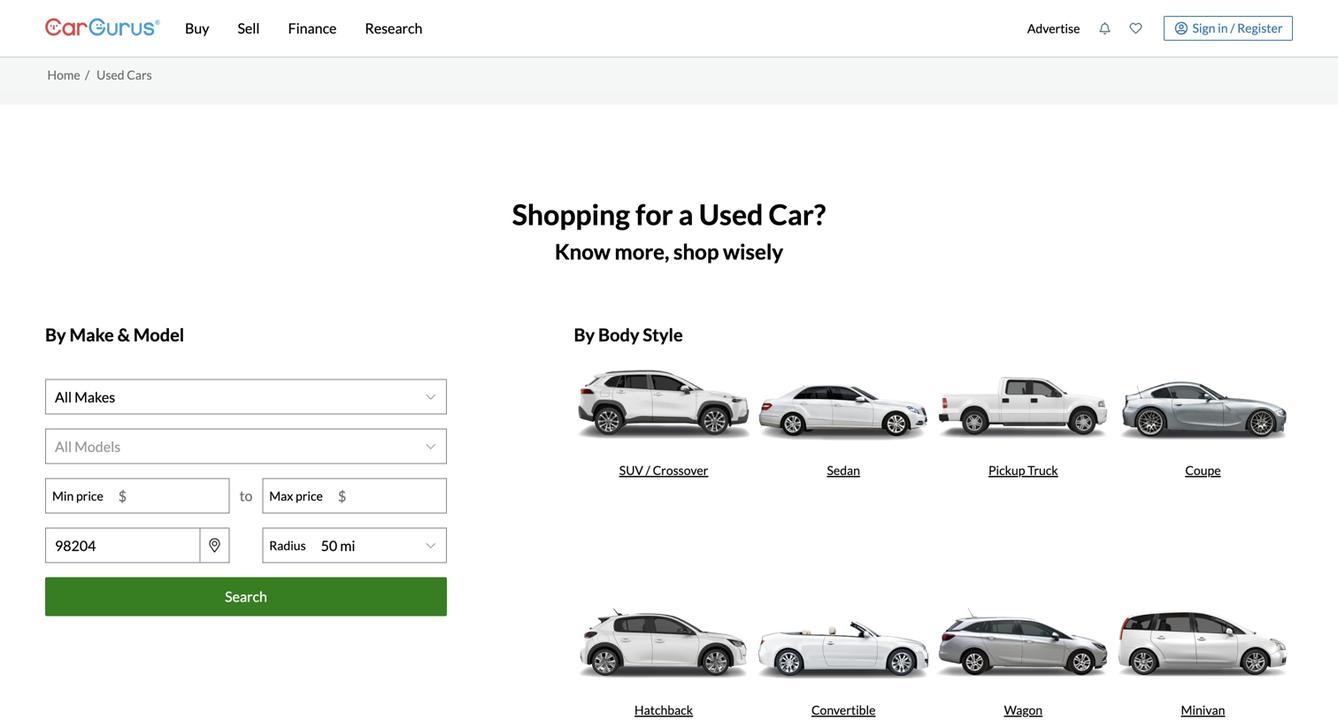Task type: describe. For each thing, give the bounding box(es) containing it.
for
[[636, 197, 673, 232]]

more,
[[615, 239, 670, 264]]

sedan
[[827, 463, 860, 478]]

by for by make & model
[[45, 325, 66, 346]]

wisely
[[723, 239, 784, 264]]

by body style
[[574, 325, 683, 346]]

suv
[[620, 463, 644, 478]]

pickup truck link
[[934, 353, 1114, 593]]

shopping
[[512, 197, 630, 232]]

min
[[52, 489, 74, 504]]

0 horizontal spatial used
[[97, 67, 124, 82]]

car?
[[769, 197, 826, 232]]

sedan body style image
[[754, 353, 934, 454]]

home
[[47, 67, 80, 82]]

a
[[679, 197, 694, 232]]

2 chevron down image from the top
[[426, 442, 436, 452]]

coupe
[[1186, 463, 1221, 478]]

in
[[1218, 20, 1228, 35]]

shopping for a used car? know more, shop wisely
[[512, 197, 826, 264]]

model
[[133, 325, 184, 346]]

cargurus logo homepage link link
[[45, 3, 160, 54]]

price for max price
[[296, 489, 323, 504]]

sign
[[1193, 20, 1216, 35]]

suv / crossover link
[[574, 353, 754, 593]]

buy
[[185, 19, 209, 37]]

crossover
[[653, 463, 709, 478]]

by for by body style
[[574, 325, 595, 346]]

menu containing sign in / register
[[1018, 4, 1293, 53]]

sign in / register link
[[1164, 16, 1293, 41]]

research button
[[351, 0, 437, 57]]

wagon link
[[934, 593, 1114, 729]]

truck
[[1028, 463, 1059, 478]]

hatchback body style image
[[574, 593, 754, 694]]

used inside shopping for a used car? know more, shop wisely
[[699, 197, 763, 232]]

Zip Code telephone field
[[45, 528, 201, 564]]

sign in / register
[[1193, 20, 1283, 35]]

style
[[643, 325, 683, 346]]

max
[[269, 489, 293, 504]]

finance
[[288, 19, 337, 37]]

cars
[[127, 67, 152, 82]]

open notifications image
[[1099, 22, 1111, 35]]

sell
[[238, 19, 260, 37]]



Task type: locate. For each thing, give the bounding box(es) containing it.
2 by from the left
[[574, 325, 595, 346]]

1 price from the left
[[76, 489, 103, 504]]

by
[[45, 325, 66, 346], [574, 325, 595, 346]]

1 horizontal spatial /
[[646, 463, 651, 478]]

2 vertical spatial /
[[646, 463, 651, 478]]

search
[[225, 588, 267, 606]]

0 vertical spatial chevron down image
[[426, 392, 436, 403]]

pickup truck
[[989, 463, 1059, 478]]

Max price number field
[[329, 480, 446, 513]]

&
[[117, 325, 130, 346]]

cargurus logo homepage link image
[[45, 3, 160, 54]]

pickup truck body style image
[[934, 353, 1114, 454]]

/ inside menu item
[[1231, 20, 1235, 35]]

make
[[70, 325, 114, 346]]

home link
[[47, 67, 80, 82]]

minivan
[[1181, 703, 1226, 718]]

home / used cars
[[47, 67, 152, 82]]

1 vertical spatial /
[[85, 67, 90, 82]]

menu
[[1018, 4, 1293, 53]]

0 horizontal spatial by
[[45, 325, 66, 346]]

buy button
[[171, 0, 223, 57]]

sell button
[[223, 0, 274, 57]]

max price
[[269, 489, 323, 504]]

2 price from the left
[[296, 489, 323, 504]]

by left make
[[45, 325, 66, 346]]

by left the body
[[574, 325, 595, 346]]

convertible body style image
[[754, 593, 934, 694]]

/ right suv
[[646, 463, 651, 478]]

by make & model
[[45, 325, 184, 346]]

sedan link
[[754, 353, 934, 593]]

1 vertical spatial chevron down image
[[426, 442, 436, 452]]

price right the min
[[76, 489, 103, 504]]

user icon image
[[1175, 22, 1188, 35]]

0 horizontal spatial price
[[76, 489, 103, 504]]

/ right home
[[85, 67, 90, 82]]

menu bar
[[160, 0, 1018, 57]]

suv / crossover
[[620, 463, 709, 478]]

sign in / register menu item
[[1152, 16, 1293, 41]]

Min price number field
[[110, 480, 229, 513]]

wagon body style image
[[934, 593, 1114, 694]]

coupe body style image
[[1114, 353, 1293, 454]]

find my location image
[[210, 539, 220, 553]]

1 horizontal spatial used
[[699, 197, 763, 232]]

convertible link
[[754, 593, 934, 729]]

/ for suv / crossover
[[646, 463, 651, 478]]

/
[[1231, 20, 1235, 35], [85, 67, 90, 82], [646, 463, 651, 478]]

menu bar containing buy
[[160, 0, 1018, 57]]

register
[[1238, 20, 1283, 35]]

0 vertical spatial /
[[1231, 20, 1235, 35]]

hatchback
[[635, 703, 693, 718]]

used up "wisely"
[[699, 197, 763, 232]]

research
[[365, 19, 423, 37]]

used left "cars"
[[97, 67, 124, 82]]

convertible
[[812, 703, 876, 718]]

suv / crossover body style image
[[574, 353, 754, 454]]

price for min price
[[76, 489, 103, 504]]

price
[[76, 489, 103, 504], [296, 489, 323, 504]]

1 horizontal spatial by
[[574, 325, 595, 346]]

chevron down image
[[426, 392, 436, 403], [426, 442, 436, 452]]

coupe link
[[1114, 353, 1293, 593]]

chevron down image
[[426, 541, 436, 551]]

wagon
[[1004, 703, 1043, 718]]

saved cars image
[[1130, 22, 1142, 35]]

know
[[555, 239, 611, 264]]

pickup
[[989, 463, 1026, 478]]

search button
[[45, 578, 447, 617]]

minivan link
[[1114, 593, 1293, 729]]

radius
[[269, 538, 306, 554]]

1 vertical spatial used
[[699, 197, 763, 232]]

min price
[[52, 489, 103, 504]]

hatchback link
[[574, 593, 754, 729]]

shop
[[674, 239, 719, 264]]

finance button
[[274, 0, 351, 57]]

advertise link
[[1018, 4, 1090, 53]]

minivan body style image
[[1114, 593, 1293, 694]]

price right max
[[296, 489, 323, 504]]

1 horizontal spatial price
[[296, 489, 323, 504]]

0 vertical spatial used
[[97, 67, 124, 82]]

/ for home / used cars
[[85, 67, 90, 82]]

to
[[240, 488, 253, 505]]

1 by from the left
[[45, 325, 66, 346]]

used
[[97, 67, 124, 82], [699, 197, 763, 232]]

1 chevron down image from the top
[[426, 392, 436, 403]]

body
[[599, 325, 640, 346]]

advertise
[[1028, 21, 1080, 36]]

0 horizontal spatial /
[[85, 67, 90, 82]]

/ right in
[[1231, 20, 1235, 35]]

2 horizontal spatial /
[[1231, 20, 1235, 35]]



Task type: vqa. For each thing, say whether or not it's contained in the screenshot.
first the chevron down image from the top of the page
yes



